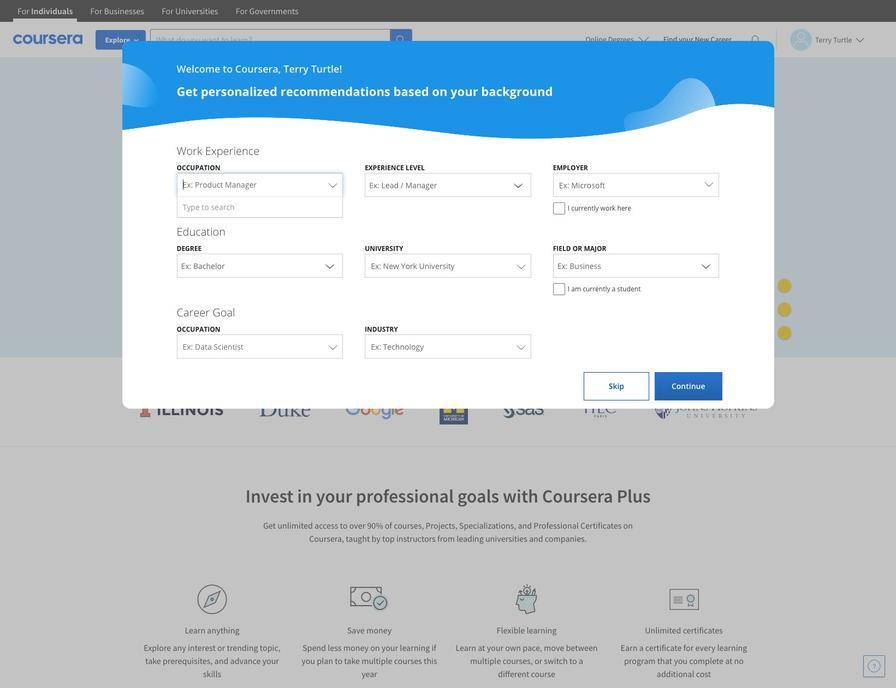 Task type: locate. For each thing, give the bounding box(es) containing it.
on right certificates
[[624, 521, 633, 532]]

learning inside earn a certificate for every learning program that you complete at no additional cost
[[718, 643, 748, 654]]

1 horizontal spatial or
[[535, 656, 543, 667]]

to right plan
[[335, 656, 343, 667]]

1 horizontal spatial take
[[344, 656, 360, 667]]

job-
[[207, 172, 229, 189]]

1 chevron down image from the left
[[324, 260, 337, 273]]

university of michigan image
[[440, 395, 468, 425]]

search
[[211, 202, 235, 213]]

I currently work here checkbox
[[553, 203, 565, 215]]

learning up courses
[[400, 643, 430, 654]]

or up course
[[535, 656, 543, 667]]

york
[[401, 261, 417, 272]]

learn up interest
[[185, 626, 206, 637]]

1 for from the left
[[17, 5, 29, 16]]

coursera up the professional
[[542, 485, 613, 508]]

your up courses
[[382, 643, 398, 654]]

2 vertical spatial or
[[535, 656, 543, 667]]

employer
[[553, 163, 588, 173]]

for individuals
[[17, 5, 73, 16]]

for left individuals
[[17, 5, 29, 16]]

courses, up "different" at the bottom of the page
[[503, 656, 533, 667]]

ex: for ex: product manager
[[183, 180, 193, 190]]

2 horizontal spatial learning
[[718, 643, 748, 654]]

occupation
[[177, 163, 220, 173], [177, 325, 220, 334]]

leading inside get unlimited access to over 90% of courses, projects, specializations, and professional certificates on coursera, taught by top instructors from leading universities and companies.
[[457, 534, 484, 545]]

learn for learn at your own pace, move between multiple courses, or switch to a different course
[[456, 643, 476, 654]]

i left am
[[568, 285, 570, 294]]

your left background on the right
[[451, 83, 478, 99]]

0 horizontal spatial chevron down image
[[324, 260, 337, 273]]

0 horizontal spatial with
[[181, 296, 198, 306]]

1 vertical spatial university
[[419, 261, 455, 272]]

courses, inside learn at your own pace, move between multiple courses, or switch to a different course
[[503, 656, 533, 667]]

0 vertical spatial certificate
[[263, 172, 319, 189]]

based
[[394, 83, 429, 99]]

at left own
[[478, 643, 485, 654]]

7,000+
[[243, 153, 281, 169]]

major
[[584, 244, 607, 254]]

1 vertical spatial coursera
[[542, 485, 613, 508]]

leading up "google" image
[[335, 366, 379, 384]]

to up ready
[[229, 153, 240, 169]]

1 horizontal spatial unlimited
[[645, 626, 682, 637]]

at left no
[[726, 656, 733, 667]]

0 horizontal spatial experience
[[205, 144, 260, 158]]

learn inside learn at your own pace, move between multiple courses, or switch to a different course
[[456, 643, 476, 654]]

2 horizontal spatial with
[[553, 366, 579, 384]]

get for get unlimited access to over 90% of courses, projects, specializations, and professional certificates on coursera, taught by top instructors from leading universities and companies.
[[263, 521, 276, 532]]

1 vertical spatial certificate
[[646, 643, 682, 654]]

currently left work
[[572, 204, 599, 213]]

university of illinois at urbana-champaign image
[[139, 401, 224, 419]]

ex: left data
[[183, 342, 193, 352]]

universities down the 'technology'
[[382, 366, 452, 384]]

scientist
[[214, 342, 244, 352]]

0 vertical spatial occupation
[[177, 163, 220, 173]]

certificate down world-
[[263, 172, 319, 189]]

your down projects,
[[131, 192, 157, 208]]

ex: for ex: microsoft
[[559, 180, 570, 191]]

1 vertical spatial universities
[[486, 534, 528, 545]]

your left own
[[487, 643, 504, 654]]

complete
[[690, 656, 724, 667]]

get left unlimited
[[263, 521, 276, 532]]

1 i from the top
[[568, 204, 570, 213]]

1 vertical spatial get
[[263, 521, 276, 532]]

learn right if
[[456, 643, 476, 654]]

0 horizontal spatial take
[[145, 656, 161, 667]]

0 horizontal spatial university
[[365, 244, 403, 254]]

0 horizontal spatial in
[[297, 485, 313, 508]]

learn
[[185, 626, 206, 637], [456, 643, 476, 654]]

1 vertical spatial unlimited
[[645, 626, 682, 637]]

1 vertical spatial a
[[640, 643, 644, 654]]

0 vertical spatial money
[[367, 626, 392, 637]]

0 horizontal spatial day
[[177, 270, 191, 281]]

work
[[177, 144, 202, 158]]

continue
[[672, 381, 706, 392]]

chevron down image for degree
[[324, 260, 337, 273]]

for for individuals
[[17, 5, 29, 16]]

career goal element
[[166, 305, 731, 364]]

0 horizontal spatial leading
[[335, 366, 379, 384]]

plus
[[641, 366, 667, 384], [617, 485, 651, 508]]

0 horizontal spatial career
[[177, 305, 210, 320]]

or inside explore any interest or trending topic, take prerequisites, and advance your skills
[[217, 643, 225, 654]]

1 horizontal spatial certificate
[[646, 643, 682, 654]]

1 vertical spatial at
[[726, 656, 733, 667]]

goals
[[458, 485, 499, 508]]

education
[[177, 225, 226, 239]]

learning for earn a certificate for every learning program that you complete at no additional cost
[[718, 643, 748, 654]]

in up unlimited
[[297, 485, 313, 508]]

you
[[302, 656, 315, 667], [674, 656, 688, 667]]

flexible
[[497, 626, 525, 637]]

get inside onboardingmodal 'dialog'
[[177, 83, 198, 99]]

and up subscription
[[182, 172, 204, 189]]

take inside explore any interest or trending topic, take prerequisites, and advance your skills
[[145, 656, 161, 667]]

1 you from the left
[[302, 656, 315, 667]]

1 vertical spatial courses,
[[394, 521, 424, 532]]

1 horizontal spatial with
[[503, 485, 539, 508]]

multiple up year
[[362, 656, 393, 667]]

a
[[612, 285, 616, 294], [640, 643, 644, 654], [579, 656, 583, 667]]

leading down specializations,
[[457, 534, 484, 545]]

education element
[[166, 225, 731, 301]]

or right field
[[573, 244, 583, 254]]

on right based
[[432, 83, 448, 99]]

0 horizontal spatial you
[[302, 656, 315, 667]]

0 vertical spatial get
[[177, 83, 198, 99]]

to left the over
[[340, 521, 348, 532]]

companies.
[[545, 534, 587, 545]]

you up "additional"
[[674, 656, 688, 667]]

at inside learn at your own pace, move between multiple courses, or switch to a different course
[[478, 643, 485, 654]]

1 horizontal spatial learn
[[456, 643, 476, 654]]

2 take from the left
[[344, 656, 360, 667]]

2 you from the left
[[674, 656, 688, 667]]

a right earn
[[640, 643, 644, 654]]

flexible learning
[[497, 626, 557, 637]]

and inside explore any interest or trending topic, take prerequisites, and advance your skills
[[215, 656, 229, 667]]

and down the professional
[[529, 534, 543, 545]]

ex: new york university
[[371, 261, 455, 272]]

courses, up instructors at the left of page
[[394, 521, 424, 532]]

to
[[223, 62, 233, 75], [229, 153, 240, 169], [202, 202, 209, 213], [340, 521, 348, 532], [335, 656, 343, 667], [570, 656, 577, 667]]

unlimited access to 7,000+ world-class courses, hands-on projects, and job-ready certificate programs—all included in your subscription
[[131, 153, 466, 208]]

your inside learn at your own pace, move between multiple courses, or switch to a different course
[[487, 643, 504, 654]]

access up job- on the top left
[[189, 153, 226, 169]]

projects,
[[426, 521, 458, 532]]

plus left continue
[[641, 366, 667, 384]]

product
[[195, 180, 223, 190]]

0 vertical spatial learn
[[185, 626, 206, 637]]

ex: down the industry
[[371, 342, 381, 352]]

topic,
[[260, 643, 281, 654]]

every
[[696, 643, 716, 654]]

for left governments in the left top of the page
[[236, 5, 248, 16]]

career left show notifications icon
[[711, 34, 732, 44]]

0 horizontal spatial multiple
[[362, 656, 393, 667]]

get
[[177, 83, 198, 99], [263, 521, 276, 532]]

a down between
[[579, 656, 583, 667]]

day
[[177, 270, 191, 281], [212, 296, 225, 306]]

new right 'find'
[[695, 34, 710, 44]]

1 vertical spatial learn
[[456, 643, 476, 654]]

chevron down image
[[324, 260, 337, 273], [700, 260, 713, 273]]

to right 'type'
[[202, 202, 209, 213]]

0 vertical spatial or
[[573, 244, 583, 254]]

in right included
[[455, 172, 466, 189]]

by
[[372, 534, 381, 545]]

1 horizontal spatial a
[[612, 285, 616, 294]]

0 vertical spatial leading
[[335, 366, 379, 384]]

0 horizontal spatial or
[[217, 643, 225, 654]]

1 vertical spatial day
[[212, 296, 225, 306]]

university
[[365, 244, 403, 254], [419, 261, 455, 272]]

course
[[531, 669, 556, 680]]

field or major
[[553, 244, 607, 254]]

1 horizontal spatial at
[[726, 656, 733, 667]]

access left the over
[[315, 521, 338, 532]]

you inside earn a certificate for every learning program that you complete at no additional cost
[[674, 656, 688, 667]]

1 vertical spatial i
[[568, 285, 570, 294]]

to up personalized
[[223, 62, 233, 75]]

coursera, left taught at the left of page
[[309, 534, 344, 545]]

2 vertical spatial with
[[503, 485, 539, 508]]

0 horizontal spatial certificate
[[263, 172, 319, 189]]

4 for from the left
[[236, 5, 248, 16]]

0 vertical spatial new
[[695, 34, 710, 44]]

1 vertical spatial career
[[177, 305, 210, 320]]

unlimited up that
[[645, 626, 682, 637]]

Occupation field
[[177, 173, 343, 197]]

currently
[[572, 204, 599, 213], [583, 285, 611, 294]]

welcome
[[177, 62, 220, 75]]

multiple up "different" at the bottom of the page
[[470, 656, 501, 667]]

university up york
[[365, 244, 403, 254]]

save money image
[[350, 587, 389, 613]]

earn
[[621, 643, 638, 654]]

unlimited inside unlimited access to 7,000+ world-class courses, hands-on projects, and job-ready certificate programs—all included in your subscription
[[131, 153, 186, 169]]

2 vertical spatial courses,
[[503, 656, 533, 667]]

ex: left york
[[371, 261, 381, 272]]

invest in your professional goals with coursera plus
[[246, 485, 651, 508]]

work experience element
[[166, 144, 731, 220]]

0 horizontal spatial at
[[478, 643, 485, 654]]

1 vertical spatial with
[[553, 366, 579, 384]]

with right 'goals'
[[503, 485, 539, 508]]

on up included
[[438, 153, 452, 169]]

/month,
[[145, 245, 176, 255]]

access inside get unlimited access to over 90% of courses, projects, specializations, and professional certificates on coursera, taught by top instructors from leading universities and companies.
[[315, 521, 338, 532]]

career left goal
[[177, 305, 210, 320]]

currently inside the work experience element
[[572, 204, 599, 213]]

learning
[[527, 626, 557, 637], [400, 643, 430, 654], [718, 643, 748, 654]]

2 i from the top
[[568, 285, 570, 294]]

0 vertical spatial day
[[177, 270, 191, 281]]

certificate up that
[[646, 643, 682, 654]]

1 horizontal spatial in
[[455, 172, 466, 189]]

occupation up data
[[177, 325, 220, 334]]

1 vertical spatial occupation
[[177, 325, 220, 334]]

spend
[[303, 643, 326, 654]]

ex: for ex: technology
[[371, 342, 381, 352]]

0 vertical spatial universities
[[382, 366, 452, 384]]

on down save money
[[371, 643, 380, 654]]

technology
[[383, 342, 424, 352]]

0 horizontal spatial coursera,
[[235, 62, 281, 75]]

currently right am
[[583, 285, 611, 294]]

ex: for ex: new york university
[[371, 261, 381, 272]]

2 vertical spatial a
[[579, 656, 583, 667]]

your inside unlimited access to 7,000+ world-class courses, hands-on projects, and job-ready certificate programs—all included in your subscription
[[131, 192, 157, 208]]

0 horizontal spatial get
[[177, 83, 198, 99]]

2 horizontal spatial or
[[573, 244, 583, 254]]

0 vertical spatial career
[[711, 34, 732, 44]]

2 chevron down image from the left
[[700, 260, 713, 273]]

new left york
[[383, 261, 399, 272]]

1 vertical spatial currently
[[583, 285, 611, 294]]

1 take from the left
[[145, 656, 161, 667]]

money right save
[[367, 626, 392, 637]]

1 vertical spatial leading
[[457, 534, 484, 545]]

courses, inside unlimited access to 7,000+ world-class courses, hands-on projects, and job-ready certificate programs—all included in your subscription
[[350, 153, 396, 169]]

0 horizontal spatial universities
[[382, 366, 452, 384]]

i
[[568, 204, 570, 213], [568, 285, 570, 294]]

0 vertical spatial with
[[181, 296, 198, 306]]

/month, cancel anytime
[[145, 245, 236, 255]]

governments
[[249, 5, 299, 16]]

occupation for work
[[177, 163, 220, 173]]

0 horizontal spatial a
[[579, 656, 583, 667]]

0 vertical spatial courses,
[[350, 153, 396, 169]]

program
[[624, 656, 656, 667]]

companies
[[483, 366, 549, 384]]

3 for from the left
[[162, 5, 174, 16]]

experience left level
[[365, 163, 404, 173]]

2 multiple from the left
[[470, 656, 501, 667]]

coursera, up personalized
[[235, 62, 281, 75]]

ex: up subscription
[[183, 180, 193, 190]]

additional
[[657, 669, 695, 680]]

1 vertical spatial in
[[297, 485, 313, 508]]

0 horizontal spatial unlimited
[[131, 153, 186, 169]]

or down anything
[[217, 643, 225, 654]]

1 horizontal spatial day
[[212, 296, 225, 306]]

0 vertical spatial in
[[455, 172, 466, 189]]

i right by checking this box, i am confirming that the employer listed above is my current employer. checkbox
[[568, 204, 570, 213]]

a left "student" on the right top
[[612, 285, 616, 294]]

a inside earn a certificate for every learning program that you complete at no additional cost
[[640, 643, 644, 654]]

1 vertical spatial money
[[344, 643, 369, 654]]

or
[[573, 244, 583, 254], [217, 643, 225, 654], [535, 656, 543, 667]]

take right plan
[[344, 656, 360, 667]]

1 occupation from the top
[[177, 163, 220, 173]]

1 multiple from the left
[[362, 656, 393, 667]]

start
[[149, 270, 168, 281]]

terry
[[284, 62, 309, 75]]

for
[[17, 5, 29, 16], [90, 5, 102, 16], [162, 5, 174, 16], [236, 5, 248, 16]]

money down save
[[344, 643, 369, 654]]

0 horizontal spatial learn
[[185, 626, 206, 637]]

0 vertical spatial experience
[[205, 144, 260, 158]]

with right companies
[[553, 366, 579, 384]]

2 occupation from the top
[[177, 325, 220, 334]]

top
[[382, 534, 395, 545]]

get inside get unlimited access to over 90% of courses, projects, specializations, and professional certificates on coursera, taught by top instructors from leading universities and companies.
[[263, 521, 276, 532]]

for left universities at top left
[[162, 5, 174, 16]]

you down 'spend'
[[302, 656, 315, 667]]

experience up ready
[[205, 144, 260, 158]]

chevron down image for field or major
[[700, 260, 713, 273]]

coursera,
[[235, 62, 281, 75], [309, 534, 344, 545]]

1 vertical spatial new
[[383, 261, 399, 272]]

1 horizontal spatial coursera,
[[309, 534, 344, 545]]

0 vertical spatial a
[[612, 285, 616, 294]]

year
[[362, 669, 377, 680]]

and up skills
[[215, 656, 229, 667]]

a inside learn at your own pace, move between multiple courses, or switch to a different course
[[579, 656, 583, 667]]

0 vertical spatial at
[[478, 643, 485, 654]]

1 vertical spatial experience
[[365, 163, 404, 173]]

None search field
[[150, 29, 413, 51]]

plus up certificates
[[617, 485, 651, 508]]

learning up no
[[718, 643, 748, 654]]

welcome to coursera, terry turtle!
[[177, 62, 342, 75]]

taught
[[346, 534, 370, 545]]

coursera plus image
[[131, 103, 298, 119]]

0 horizontal spatial learning
[[400, 643, 430, 654]]

or inside education element
[[573, 244, 583, 254]]

on inside onboardingmodal 'dialog'
[[432, 83, 448, 99]]

to inside get unlimited access to over 90% of courses, projects, specializations, and professional certificates on coursera, taught by top instructors from leading universities and companies.
[[340, 521, 348, 532]]

ex: inside education element
[[371, 261, 381, 272]]

i am currently a student
[[568, 285, 641, 294]]

get down welcome
[[177, 83, 198, 99]]

learning inside spend less money on your learning if you plan to take multiple courses this year
[[400, 643, 430, 654]]

0 vertical spatial coursera,
[[235, 62, 281, 75]]

courses, up the programs—all
[[350, 153, 396, 169]]

1 horizontal spatial multiple
[[470, 656, 501, 667]]

unlimited up projects,
[[131, 153, 186, 169]]

0 horizontal spatial access
[[189, 153, 226, 169]]

0 horizontal spatial new
[[383, 261, 399, 272]]

0 vertical spatial i
[[568, 204, 570, 213]]

occupation inside the work experience element
[[177, 163, 220, 173]]

career inside onboardingmodal 'dialog'
[[177, 305, 210, 320]]

to inside unlimited access to 7,000+ world-class courses, hands-on projects, and job-ready certificate programs—all included in your subscription
[[229, 153, 240, 169]]

0 vertical spatial currently
[[572, 204, 599, 213]]

for left businesses
[[90, 5, 102, 16]]

unlimited for unlimited access to 7,000+ world-class courses, hands-on projects, and job-ready certificate programs—all included in your subscription
[[131, 153, 186, 169]]

start 7-day free trial
[[149, 270, 228, 281]]

coursera up hec paris image
[[582, 366, 638, 384]]

universities down specializations,
[[486, 534, 528, 545]]

1 vertical spatial or
[[217, 643, 225, 654]]

day inside "start 7-day free trial" "button"
[[177, 270, 191, 281]]

0 vertical spatial unlimited
[[131, 153, 186, 169]]

onboardingmodal dialog
[[0, 0, 897, 689]]

with
[[181, 296, 198, 306], [553, 366, 579, 384], [503, 485, 539, 508]]

1 vertical spatial access
[[315, 521, 338, 532]]

1 horizontal spatial leading
[[457, 534, 484, 545]]

1 horizontal spatial experience
[[365, 163, 404, 173]]

2 for from the left
[[90, 5, 102, 16]]

with left 14-
[[181, 296, 198, 306]]

take down "explore"
[[145, 656, 161, 667]]

your right 'find'
[[679, 34, 694, 44]]

ex: down employer
[[559, 180, 570, 191]]

occupation inside career goal element
[[177, 325, 220, 334]]

1 horizontal spatial access
[[315, 521, 338, 532]]

1 horizontal spatial get
[[263, 521, 276, 532]]

university right york
[[419, 261, 455, 272]]

2 horizontal spatial a
[[640, 643, 644, 654]]

find your new career link
[[658, 33, 738, 46]]

different
[[498, 669, 530, 680]]

take
[[145, 656, 161, 667], [344, 656, 360, 667]]

occupation down 'work'
[[177, 163, 220, 173]]

money-
[[227, 296, 256, 306]]

money
[[367, 626, 392, 637], [344, 643, 369, 654]]

1 horizontal spatial chevron down image
[[700, 260, 713, 273]]

to down between
[[570, 656, 577, 667]]

any
[[173, 643, 186, 654]]

over
[[349, 521, 366, 532]]

your down topic,
[[263, 656, 279, 667]]

1 horizontal spatial career
[[711, 34, 732, 44]]

1 horizontal spatial new
[[695, 34, 710, 44]]

find
[[664, 34, 678, 44]]

multiple
[[362, 656, 393, 667], [470, 656, 501, 667]]

learning up pace,
[[527, 626, 557, 637]]

0 vertical spatial access
[[189, 153, 226, 169]]

personalized
[[201, 83, 278, 99]]



Task type: vqa. For each thing, say whether or not it's contained in the screenshot.


Task type: describe. For each thing, give the bounding box(es) containing it.
class
[[320, 153, 347, 169]]

skills
[[203, 669, 221, 680]]

learn anything image
[[197, 585, 227, 615]]

multiple inside spend less money on your learning if you plan to take multiple courses this year
[[362, 656, 393, 667]]

own
[[506, 643, 521, 654]]

work experience
[[177, 144, 260, 158]]

I am currently a student checkbox
[[553, 284, 565, 296]]

less
[[328, 643, 342, 654]]

for governments
[[236, 5, 299, 16]]

this
[[424, 656, 438, 667]]

that
[[658, 656, 673, 667]]

of
[[385, 521, 392, 532]]

in inside unlimited access to 7,000+ world-class courses, hands-on projects, and job-ready certificate programs—all included in your subscription
[[455, 172, 466, 189]]

/year with 14-day money-back guarantee button
[[131, 295, 316, 307]]

type to search
[[183, 202, 235, 213]]

data
[[195, 342, 212, 352]]

unlimited for unlimited certificates
[[645, 626, 682, 637]]

your inside explore any interest or trending topic, take prerequisites, and advance your skills
[[263, 656, 279, 667]]

at inside earn a certificate for every learning program that you complete at no additional cost
[[726, 656, 733, 667]]

pace,
[[523, 643, 542, 654]]

projects,
[[131, 172, 179, 189]]

anytime
[[204, 245, 236, 255]]

coursera, inside onboardingmodal 'dialog'
[[235, 62, 281, 75]]

ex: data scientist
[[183, 342, 244, 352]]

explore
[[144, 643, 171, 654]]

specializations,
[[459, 521, 516, 532]]

with inside button
[[181, 296, 198, 306]]

programs—all
[[322, 172, 401, 189]]

ex: technology
[[371, 342, 424, 352]]

for for universities
[[162, 5, 174, 16]]

included
[[404, 172, 452, 189]]

prerequisites,
[[163, 656, 213, 667]]

/year with 14-day money-back guarantee
[[159, 296, 316, 306]]

a inside education element
[[612, 285, 616, 294]]

businesses
[[104, 5, 144, 16]]

spend less money on your learning if you plan to take multiple courses this year
[[302, 643, 438, 680]]

certificates
[[683, 626, 723, 637]]

i for i am currently a student
[[568, 285, 570, 294]]

7-
[[170, 270, 177, 281]]

free
[[193, 270, 209, 281]]

individuals
[[31, 5, 73, 16]]

Occupation text field
[[183, 175, 324, 197]]

hec paris image
[[580, 399, 618, 421]]

coursera, inside get unlimited access to over 90% of courses, projects, specializations, and professional certificates on coursera, taught by top instructors from leading universities and companies.
[[309, 534, 344, 545]]

or inside learn at your own pace, move between multiple courses, or switch to a different course
[[535, 656, 543, 667]]

learn anything
[[185, 626, 240, 637]]

universities inside get unlimited access to over 90% of courses, projects, specializations, and professional certificates on coursera, taught by top instructors from leading universities and companies.
[[486, 534, 528, 545]]

show notifications image
[[749, 36, 762, 49]]

1 vertical spatial plus
[[617, 485, 651, 508]]

your up the over
[[316, 485, 352, 508]]

for for governments
[[236, 5, 248, 16]]

unlimited certificates
[[645, 626, 723, 637]]

1 horizontal spatial university
[[419, 261, 455, 272]]

sas image
[[503, 401, 545, 419]]

courses, inside get unlimited access to over 90% of courses, projects, specializations, and professional certificates on coursera, taught by top instructors from leading universities and companies.
[[394, 521, 424, 532]]

i for i currently work here
[[568, 204, 570, 213]]

take inside spend less money on your learning if you plan to take multiple courses this year
[[344, 656, 360, 667]]

/year
[[159, 296, 179, 306]]

plan
[[317, 656, 333, 667]]

learn for learn anything
[[185, 626, 206, 637]]

get unlimited access to over 90% of courses, projects, specializations, and professional certificates on coursera, taught by top instructors from leading universities and companies.
[[263, 521, 633, 545]]

certificate inside earn a certificate for every learning program that you complete at no additional cost
[[646, 643, 682, 654]]

coursera image
[[13, 31, 83, 48]]

and inside unlimited access to 7,000+ world-class courses, hands-on projects, and job-ready certificate programs—all included in your subscription
[[182, 172, 204, 189]]

to inside spend less money on your learning if you plan to take multiple courses this year
[[335, 656, 343, 667]]

degree
[[177, 244, 202, 254]]

1 horizontal spatial learning
[[527, 626, 557, 637]]

day inside /year with 14-day money-back guarantee button
[[212, 296, 225, 306]]

world-
[[284, 153, 320, 169]]

recommendations
[[281, 83, 391, 99]]

between
[[566, 643, 598, 654]]

access inside unlimited access to 7,000+ world-class courses, hands-on projects, and job-ready certificate programs—all included in your subscription
[[189, 153, 226, 169]]

new inside education element
[[383, 261, 399, 272]]

skip button
[[584, 373, 650, 401]]

am
[[572, 285, 581, 294]]

level
[[406, 163, 425, 173]]

0 vertical spatial coursera
[[582, 366, 638, 384]]

get for get personalized recommendations based on your background
[[177, 83, 198, 99]]

currently inside education element
[[583, 285, 611, 294]]

if
[[432, 643, 437, 654]]

for for businesses
[[90, 5, 102, 16]]

work
[[601, 204, 616, 213]]

background
[[482, 83, 553, 99]]

banner navigation
[[9, 0, 307, 30]]

interest
[[188, 643, 216, 654]]

your inside onboardingmodal 'dialog'
[[451, 83, 478, 99]]

skip
[[609, 381, 625, 392]]

invest
[[246, 485, 294, 508]]

to inside the work experience element
[[202, 202, 209, 213]]

save
[[347, 626, 365, 637]]

0 vertical spatial university
[[365, 244, 403, 254]]

field
[[553, 244, 571, 254]]

instructors
[[397, 534, 436, 545]]

advance
[[230, 656, 261, 667]]

on inside get unlimited access to over 90% of courses, projects, specializations, and professional certificates on coursera, taught by top instructors from leading universities and companies.
[[624, 521, 633, 532]]

help center image
[[868, 661, 881, 674]]

continue button
[[655, 373, 723, 401]]

for businesses
[[90, 5, 144, 16]]

from
[[438, 534, 455, 545]]

money inside spend less money on your learning if you plan to take multiple courses this year
[[344, 643, 369, 654]]

and left the professional
[[518, 521, 532, 532]]

for universities
[[162, 5, 218, 16]]

and up university of michigan image
[[456, 366, 479, 384]]

multiple inside learn at your own pace, move between multiple courses, or switch to a different course
[[470, 656, 501, 667]]

professional
[[356, 485, 454, 508]]

professional
[[534, 521, 579, 532]]

goal
[[213, 305, 235, 320]]

i currently work here
[[568, 204, 632, 213]]

courses
[[394, 656, 422, 667]]

occupation for career
[[177, 325, 220, 334]]

chevron down image
[[512, 179, 525, 192]]

your inside spend less money on your learning if you plan to take multiple courses this year
[[382, 643, 398, 654]]

type
[[183, 202, 200, 213]]

universities
[[175, 5, 218, 16]]

get personalized recommendations based on your background
[[177, 83, 553, 99]]

guarantee
[[276, 296, 316, 306]]

earn a certificate for every learning program that you complete at no additional cost
[[621, 643, 748, 680]]

back
[[256, 296, 274, 306]]

on inside spend less money on your learning if you plan to take multiple courses this year
[[371, 643, 380, 654]]

unlimited
[[278, 521, 313, 532]]

0 vertical spatial plus
[[641, 366, 667, 384]]

learning for spend less money on your learning if you plan to take multiple courses this year
[[400, 643, 430, 654]]

ex: for ex: data scientist
[[183, 342, 193, 352]]

explore any interest or trending topic, take prerequisites, and advance your skills
[[144, 643, 281, 680]]

ex: microsoft
[[559, 180, 605, 191]]

certificates
[[581, 521, 622, 532]]

johns hopkins university image
[[654, 400, 758, 420]]

save money
[[347, 626, 392, 637]]

move
[[544, 643, 565, 654]]

to inside learn at your own pace, move between multiple courses, or switch to a different course
[[570, 656, 577, 667]]

duke university image
[[260, 400, 310, 417]]

for
[[684, 643, 694, 654]]

google image
[[345, 400, 404, 420]]

90%
[[367, 521, 383, 532]]

hands-
[[399, 153, 438, 169]]

flexible learning image
[[508, 585, 546, 615]]

unlimited certificates image
[[670, 589, 699, 611]]

on inside unlimited access to 7,000+ world-class courses, hands-on projects, and job-ready certificate programs—all included in your subscription
[[438, 153, 452, 169]]

you inside spend less money on your learning if you plan to take multiple courses this year
[[302, 656, 315, 667]]

trial
[[211, 270, 228, 281]]

anything
[[207, 626, 240, 637]]

student
[[618, 285, 641, 294]]

certificate inside unlimited access to 7,000+ world-class courses, hands-on projects, and job-ready certificate programs—all included in your subscription
[[263, 172, 319, 189]]



